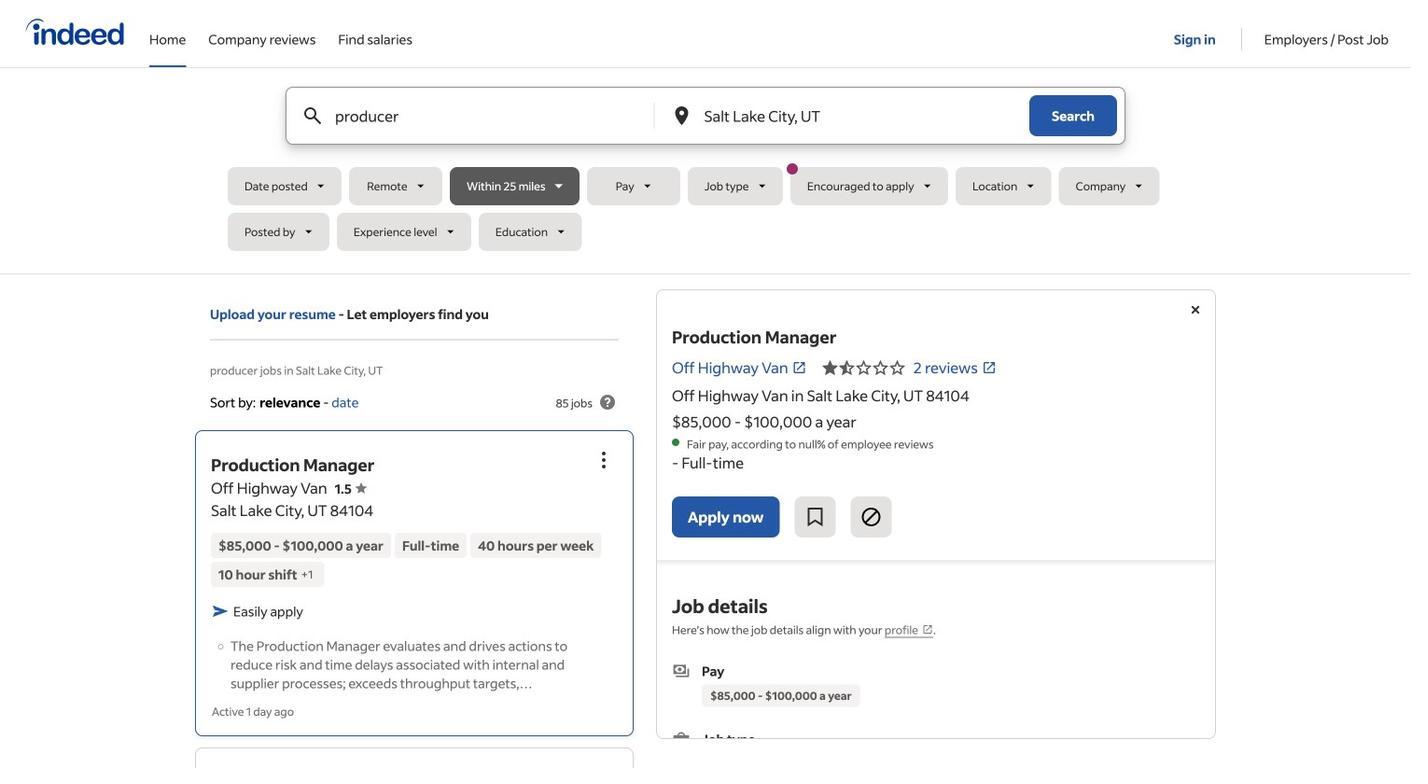 Task type: locate. For each thing, give the bounding box(es) containing it.
Edit location text field
[[701, 88, 992, 144]]

1.5 out of five stars rating image
[[335, 480, 367, 497]]

1.5 out of 5 stars. link to 2 reviews company ratings (opens in a new tab) image
[[982, 360, 997, 375]]

not interested image
[[860, 506, 883, 528]]

search: Job title, keywords, or company text field
[[331, 88, 623, 144]]

close job details image
[[1185, 299, 1207, 321]]

job preferences (opens in a new window) image
[[922, 624, 934, 635]]

off highway van (opens in a new tab) image
[[792, 360, 807, 375]]

save this job image
[[804, 506, 827, 528]]

None search field
[[228, 87, 1184, 259]]



Task type: vqa. For each thing, say whether or not it's contained in the screenshot.
topmost Santa
no



Task type: describe. For each thing, give the bounding box(es) containing it.
1.5 out of 5 stars image
[[822, 357, 906, 379]]

help icon image
[[597, 391, 619, 414]]

job actions for production manager is collapsed image
[[593, 449, 615, 471]]



